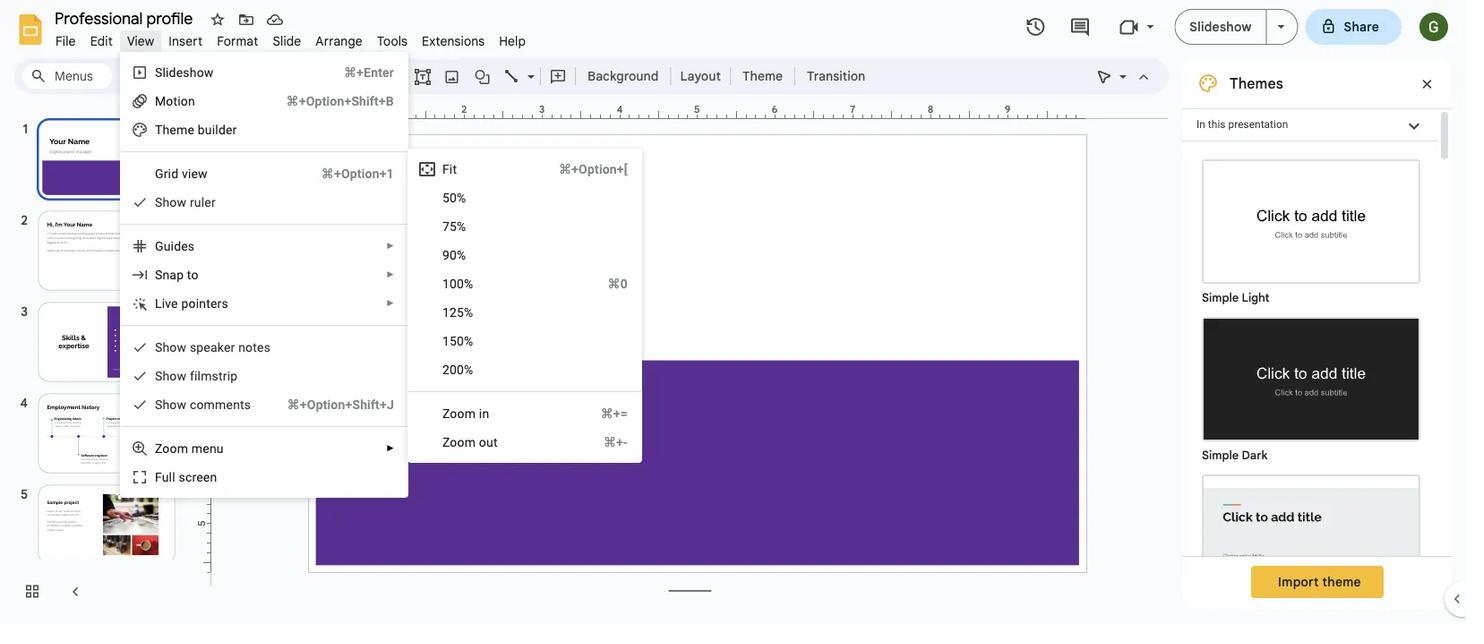 Task type: vqa. For each thing, say whether or not it's contained in the screenshot.
zoom 'text field'
no



Task type: describe. For each thing, give the bounding box(es) containing it.
f it
[[442, 162, 457, 176]]

snap
[[155, 267, 184, 282]]

theme button
[[735, 63, 791, 90]]

50% 1 element
[[442, 190, 472, 205]]

⌘+option+shift+j element
[[266, 396, 394, 414]]

l
[[155, 296, 162, 311]]

extensions menu item
[[415, 30, 492, 52]]

theme
[[743, 68, 783, 84]]

navigation inside themes application
[[0, 101, 197, 624]]

u
[[162, 470, 169, 485]]

grid view g element
[[155, 166, 213, 181]]

⌘+option+left bracket element
[[537, 160, 628, 178]]

this
[[1208, 118, 1226, 131]]

show ruler r element
[[155, 195, 221, 210]]

builder
[[198, 122, 237, 137]]

insert image image
[[442, 64, 463, 89]]

help
[[499, 33, 526, 49]]

guides d element
[[155, 239, 200, 254]]

theme
[[1323, 574, 1362, 590]]

Menus field
[[22, 64, 112, 89]]

the
[[155, 122, 176, 137]]

⌘0 element
[[586, 275, 628, 293]]

oom
[[162, 441, 188, 456]]

zoom in i element
[[442, 406, 495, 421]]

presentation
[[1229, 118, 1289, 131]]

edit
[[90, 33, 113, 49]]

themes
[[1230, 74, 1284, 92]]

format
[[217, 33, 258, 49]]

⌘+enter
[[344, 65, 394, 80]]

omments
[[197, 397, 251, 412]]

z oom menu
[[155, 441, 224, 456]]

speaker
[[190, 340, 235, 355]]

200%
[[442, 362, 473, 377]]

ll
[[169, 470, 175, 485]]

motion
[[155, 94, 195, 108]]

gui d es
[[155, 239, 195, 254]]

menu containing slideshow
[[120, 52, 408, 498]]

Rename text field
[[48, 7, 203, 29]]

live pointers l element
[[155, 296, 234, 311]]

import theme button
[[1252, 566, 1384, 598]]

d
[[174, 239, 181, 254]]

g rid view
[[155, 166, 208, 181]]

layout
[[680, 68, 721, 84]]

⌘+enter element
[[322, 64, 394, 82]]

otes
[[246, 340, 271, 355]]

l ive pointers
[[155, 296, 228, 311]]

⌘0
[[608, 276, 628, 291]]

zoom menu z element
[[155, 441, 229, 456]]

show for show c omments
[[155, 397, 187, 412]]

show comments c element
[[155, 397, 256, 412]]

show for show speaker n otes
[[155, 340, 187, 355]]

insert
[[169, 33, 203, 49]]

90% 3 element
[[442, 248, 472, 262]]

snap to
[[155, 267, 199, 282]]

zoom ou t
[[442, 435, 498, 450]]

show r uler
[[155, 195, 216, 210]]

share
[[1344, 19, 1380, 34]]

file
[[56, 33, 76, 49]]

gui
[[155, 239, 174, 254]]

⌘+=
[[601, 406, 628, 421]]

12 5 %
[[442, 305, 473, 320]]

150% 6 element
[[442, 334, 479, 348]]

shape image
[[473, 64, 493, 89]]

simple dark
[[1202, 448, 1268, 463]]

es
[[181, 239, 195, 254]]

► for l ive pointers
[[386, 298, 395, 309]]

ive
[[162, 296, 178, 311]]

layout button
[[675, 63, 726, 90]]

Streamline radio
[[1193, 466, 1430, 623]]

► for z oom menu
[[386, 443, 395, 454]]

share button
[[1306, 9, 1402, 45]]

150%
[[442, 334, 473, 348]]

uler
[[194, 195, 216, 210]]

ilmstrip
[[194, 369, 238, 383]]

motion a element
[[155, 94, 201, 108]]

presentation options image
[[1278, 25, 1285, 29]]

50%
[[442, 190, 466, 205]]

125% 5 element
[[442, 305, 479, 320]]

m
[[176, 122, 188, 137]]

Star checkbox
[[205, 7, 230, 32]]

show f ilmstrip
[[155, 369, 238, 383]]

transition
[[807, 68, 866, 84]]

tools
[[377, 33, 408, 49]]

slideshow p element
[[155, 65, 219, 80]]

f for it
[[442, 162, 450, 176]]

format menu item
[[210, 30, 266, 52]]

ou
[[479, 435, 494, 450]]

help menu item
[[492, 30, 533, 52]]

⌘+option+[
[[559, 162, 628, 176]]

background button
[[580, 63, 667, 90]]

r
[[190, 195, 194, 210]]

import theme
[[1278, 574, 1362, 590]]

in
[[1197, 118, 1206, 131]]

menu
[[192, 441, 224, 456]]

⌘+equals element
[[579, 405, 628, 423]]

slide menu item
[[266, 30, 308, 52]]

n for n
[[238, 340, 246, 355]]

⌘+option+shift+b
[[286, 94, 394, 108]]

screen
[[179, 470, 217, 485]]

themes application
[[0, 0, 1466, 624]]

slide
[[273, 33, 301, 49]]

menu containing f
[[407, 149, 642, 624]]



Task type: locate. For each thing, give the bounding box(es) containing it.
background
[[588, 68, 659, 84]]

the m e builder
[[155, 122, 237, 137]]

n for i
[[482, 406, 489, 421]]

to
[[187, 267, 199, 282]]

1 ► from the top
[[386, 241, 395, 251]]

dark
[[1242, 448, 1268, 463]]

f left ll
[[155, 470, 162, 485]]

3 ► from the top
[[386, 298, 395, 309]]

0 horizontal spatial slideshow
[[155, 65, 214, 80]]

view
[[182, 166, 208, 181]]

0 vertical spatial n
[[238, 340, 246, 355]]

n right speaker
[[238, 340, 246, 355]]

show up show f ilmstrip
[[155, 340, 187, 355]]

1 vertical spatial simple
[[1202, 448, 1239, 463]]

2 simple from the top
[[1202, 448, 1239, 463]]

option group
[[1183, 142, 1438, 624]]

in this presentation tab
[[1183, 108, 1438, 142]]

extensions
[[422, 33, 485, 49]]

4 ► from the top
[[386, 443, 395, 454]]

⌘+-
[[604, 435, 628, 450]]

pointers
[[181, 296, 228, 311]]

1 vertical spatial n
[[482, 406, 489, 421]]

slideshow
[[1190, 19, 1252, 34], [155, 65, 214, 80]]

1 vertical spatial slideshow
[[155, 65, 214, 80]]

⌘+option+shift+j
[[287, 397, 394, 412]]

themes section
[[1183, 58, 1452, 624]]

file menu item
[[48, 30, 83, 52]]

show speaker notes n element
[[155, 340, 276, 355]]

simple inside option
[[1202, 448, 1239, 463]]

arrange
[[316, 33, 363, 49]]

1 horizontal spatial n
[[482, 406, 489, 421]]

option group inside 'themes' section
[[1183, 142, 1438, 624]]

1 horizontal spatial slideshow
[[1190, 19, 1252, 34]]

zoom for zoom ou t
[[442, 435, 476, 450]]

Simple Dark radio
[[1193, 308, 1430, 466]]

menu bar
[[48, 23, 533, 53]]

zoom i n
[[442, 406, 489, 421]]

12
[[442, 305, 457, 320]]

e
[[188, 122, 194, 137]]

100% 4 element
[[442, 276, 479, 291]]

► down ⌘+option+shift+j
[[386, 443, 395, 454]]

snap to x element
[[155, 267, 204, 282]]

► left 90%
[[386, 241, 395, 251]]

f up 50%
[[442, 162, 450, 176]]

light
[[1242, 291, 1270, 305]]

simple for simple light
[[1202, 291, 1239, 305]]

100%
[[442, 276, 473, 291]]

200% 7 element
[[442, 362, 479, 377]]

0 vertical spatial slideshow
[[1190, 19, 1252, 34]]

full screen u element
[[155, 470, 223, 485]]

option group containing simple light
[[1183, 142, 1438, 624]]

► left 12 on the left of page
[[386, 298, 395, 309]]

menu bar containing file
[[48, 23, 533, 53]]

n
[[238, 340, 246, 355], [482, 406, 489, 421]]

2 zoom from the top
[[442, 435, 476, 450]]

view
[[127, 33, 154, 49]]

Simple Light radio
[[1193, 150, 1430, 624]]

z
[[155, 441, 162, 456]]

main toolbar
[[111, 63, 874, 90]]

1 zoom from the top
[[442, 406, 476, 421]]

%
[[464, 305, 473, 320]]

simple inside radio
[[1202, 291, 1239, 305]]

5
[[457, 305, 464, 320]]

1 show from the top
[[155, 195, 187, 210]]

theme builder m element
[[155, 122, 242, 137]]

0 vertical spatial zoom
[[442, 406, 476, 421]]

90%
[[442, 248, 466, 262]]

rid
[[164, 166, 179, 181]]

show speaker n otes
[[155, 340, 271, 355]]

i
[[479, 406, 482, 421]]

2 ► from the top
[[386, 270, 395, 280]]

0 horizontal spatial n
[[238, 340, 246, 355]]

zoom
[[442, 406, 476, 421], [442, 435, 476, 450]]

streamline image
[[1204, 477, 1419, 598]]

1 simple from the top
[[1202, 291, 1239, 305]]

0 vertical spatial simple
[[1202, 291, 1239, 305]]

0 vertical spatial f
[[442, 162, 450, 176]]

⌘+hyphen element
[[582, 434, 628, 451]]

zoom left the i
[[442, 406, 476, 421]]

simple for simple dark
[[1202, 448, 1239, 463]]

in this presentation
[[1197, 118, 1289, 131]]

slideshow for slideshow p "element"
[[155, 65, 214, 80]]

zoom left ou
[[442, 435, 476, 450]]

4 show from the top
[[155, 397, 187, 412]]

f u ll screen
[[155, 470, 217, 485]]

75%
[[442, 219, 466, 234]]

⌘+option+shift+b element
[[265, 92, 394, 110]]

►
[[386, 241, 395, 251], [386, 270, 395, 280], [386, 298, 395, 309], [386, 443, 395, 454]]

it
[[450, 162, 457, 176]]

transition button
[[799, 63, 874, 90]]

slideshow left presentation options icon
[[1190, 19, 1252, 34]]

t
[[494, 435, 498, 450]]

slideshow up motion a 'element'
[[155, 65, 214, 80]]

f for u
[[155, 470, 162, 485]]

f
[[442, 162, 450, 176], [155, 470, 162, 485]]

zoom for zoom i n
[[442, 406, 476, 421]]

menu bar inside menu bar banner
[[48, 23, 533, 53]]

edit menu item
[[83, 30, 120, 52]]

view menu item
[[120, 30, 162, 52]]

show
[[155, 195, 187, 210], [155, 340, 187, 355], [155, 369, 187, 383], [155, 397, 187, 412]]

show left c
[[155, 397, 187, 412]]

simple left dark
[[1202, 448, 1239, 463]]

tools menu item
[[370, 30, 415, 52]]

1 vertical spatial f
[[155, 470, 162, 485]]

show c omments
[[155, 397, 251, 412]]

mode and view toolbar
[[1090, 58, 1158, 94]]

⌘+option+1 element
[[300, 165, 394, 183]]

menu bar banner
[[0, 0, 1466, 624]]

insert menu item
[[162, 30, 210, 52]]

show left f
[[155, 369, 187, 383]]

show for show r uler
[[155, 195, 187, 210]]

g
[[155, 166, 164, 181]]

show left r
[[155, 195, 187, 210]]

3 show from the top
[[155, 369, 187, 383]]

► left "100%" on the top left of page
[[386, 270, 395, 280]]

fit f element
[[442, 162, 462, 176]]

simple light
[[1202, 291, 1270, 305]]

import
[[1278, 574, 1319, 590]]

► for es
[[386, 241, 395, 251]]

simple
[[1202, 291, 1239, 305], [1202, 448, 1239, 463]]

75% 2 element
[[442, 219, 472, 234]]

f
[[190, 369, 194, 383]]

1 vertical spatial zoom
[[442, 435, 476, 450]]

0 horizontal spatial f
[[155, 470, 162, 485]]

n up ou
[[482, 406, 489, 421]]

arrange menu item
[[308, 30, 370, 52]]

2 show from the top
[[155, 340, 187, 355]]

1 horizontal spatial f
[[442, 162, 450, 176]]

zoom out t element
[[442, 435, 503, 450]]

⌘+option+1
[[321, 166, 394, 181]]

show for show f ilmstrip
[[155, 369, 187, 383]]

menu
[[120, 52, 408, 498], [407, 149, 642, 624]]

show filmstrip f element
[[155, 369, 243, 383]]

c
[[190, 397, 197, 412]]

slideshow inside button
[[1190, 19, 1252, 34]]

slideshow for slideshow button
[[1190, 19, 1252, 34]]

navigation
[[0, 101, 197, 624]]

slideshow button
[[1175, 9, 1267, 45]]

simple left light
[[1202, 291, 1239, 305]]



